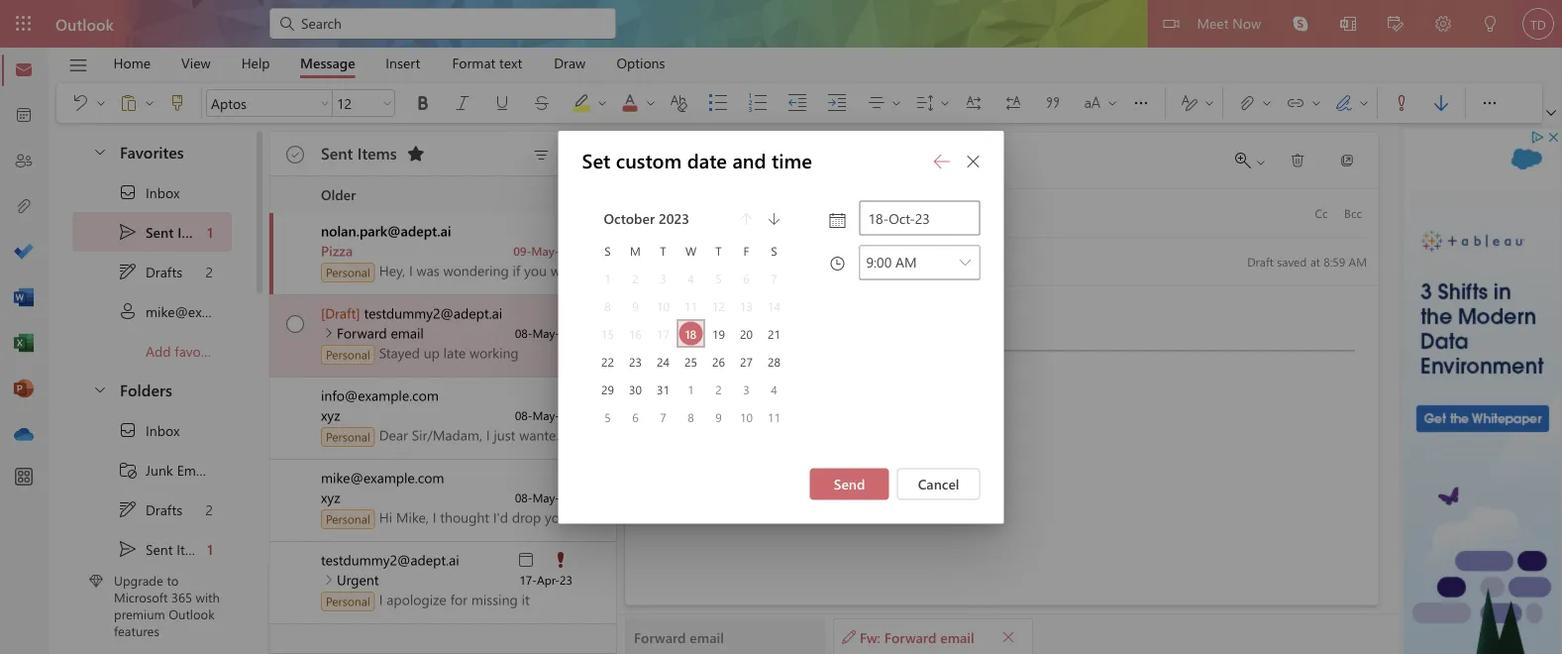Task type: vqa. For each thing, say whether or not it's contained in the screenshot.


Task type: describe. For each thing, give the bounding box(es) containing it.
 inbox for 
[[118, 182, 180, 202]]

personal stayed up late working
[[326, 343, 519, 362]]

t for tuesday element
[[660, 242, 667, 258]]

late
[[444, 343, 466, 362]]

25 button
[[679, 349, 703, 373]]

onedrive image
[[14, 425, 34, 445]]

24 button
[[652, 349, 675, 373]]

 for 
[[118, 262, 138, 281]]

inbox for 
[[146, 421, 180, 439]]


[[1340, 153, 1356, 168]]

 inside select all messages checkbox
[[286, 146, 304, 164]]

selected date october 18, 2023
[[581, 192, 633, 283]]

may
[[736, 389, 764, 406]]

21 button
[[763, 321, 786, 345]]

26
[[713, 353, 725, 369]]

more apps image
[[14, 468, 34, 488]]

5
[[605, 409, 611, 424]]

personal i apologize for missing it
[[326, 590, 530, 609]]

2 vertical spatial testdummy2@adept.ai
[[321, 551, 460, 569]]

saturday element
[[761, 236, 788, 264]]

time
[[772, 146, 813, 173]]

wednesday element
[[677, 236, 705, 264]]

2023 inside button
[[659, 209, 690, 227]]

outlook inside upgrade to microsoft 365 with premium outlook features
[[169, 605, 215, 623]]

for
[[450, 590, 468, 609]]

forward email inside message list list box
[[337, 324, 424, 342]]

 inside favorites tree
[[118, 222, 138, 242]]

check
[[637, 302, 681, 322]]

premium features image
[[89, 574, 103, 588]]

clipboard group
[[60, 83, 197, 123]]

1 inside tree
[[207, 540, 213, 558]]

select a conversation checkbox for info@example.com
[[274, 378, 321, 420]]

 for  button to the top
[[966, 153, 982, 169]]

filter
[[559, 145, 589, 164]]

add favorite
[[146, 342, 221, 360]]

drafts for 
[[146, 262, 182, 281]]

set custom date and time dialog
[[0, 0, 1563, 654]]

 for the favorites tree item
[[92, 143, 108, 159]]

add favorite tree item
[[72, 331, 232, 371]]

folders
[[120, 378, 172, 400]]

<testdummy2@adept.ai>
[[812, 410, 975, 428]]

23 inside "button"
[[629, 353, 642, 369]]

urgent
[[337, 570, 379, 589]]

 button
[[1034, 87, 1073, 119]]

2 for 
[[206, 262, 213, 281]]

28 button
[[763, 349, 786, 373]]

custom
[[616, 146, 682, 173]]

mail image
[[14, 60, 34, 80]]

29
[[602, 381, 614, 397]]

9 button
[[707, 405, 731, 428]]

18,
[[581, 247, 599, 265]]

inbox for 
[[146, 183, 180, 201]]

27 button
[[735, 349, 759, 373]]

calendar image
[[14, 106, 34, 126]]

view
[[181, 54, 211, 72]]

08-may-23 for mike@example.com
[[515, 490, 573, 505]]

message list section
[[270, 127, 616, 653]]

 button
[[954, 87, 994, 119]]

stayed
[[379, 343, 420, 362]]

2 vertical spatial items
[[177, 540, 210, 558]]


[[1164, 16, 1180, 32]]

s for 'sunday' element
[[605, 242, 611, 258]]


[[934, 153, 950, 169]]

friday element
[[733, 236, 761, 264]]

2 inside button
[[716, 381, 722, 397]]


[[1392, 93, 1412, 113]]

 button
[[1422, 87, 1462, 119]]

 button for folders tree item at left bottom
[[82, 371, 116, 407]]

365
[[171, 588, 192, 606]]

increase indent image
[[828, 93, 867, 113]]

left-rail-appbar navigation
[[4, 48, 44, 458]]

09-may-23
[[514, 243, 573, 259]]

info@example.com
[[321, 386, 439, 404]]

decrease indent image
[[788, 93, 828, 113]]

i
[[379, 590, 383, 609]]

 for basic text group
[[319, 97, 331, 109]]

f
[[744, 242, 750, 258]]

sent inside tree
[[146, 540, 173, 558]]

11
[[768, 409, 781, 424]]

date inside heading
[[687, 146, 727, 173]]

 mike@example.com
[[118, 301, 269, 321]]

22 button
[[596, 349, 620, 373]]

test
[[682, 368, 709, 385]]


[[406, 144, 426, 164]]

outlook inside banner
[[55, 13, 114, 34]]

format
[[452, 54, 496, 72]]

 sent items 1 inside tree
[[118, 539, 213, 559]]

it inside text field
[[685, 302, 693, 322]]

21
[[768, 325, 781, 341]]

 button
[[158, 87, 197, 119]]

8:59
[[1324, 253, 1346, 269]]

Select a date text field
[[861, 201, 980, 234]]

email inside message list list box
[[391, 324, 424, 342]]

 button
[[761, 204, 788, 232]]

19
[[713, 325, 725, 341]]

testdummy2@adept.ai inside the from: test dummy sent: monday, may 8, 2023 4:24 pm to: testdummy2@adept.ai <testdummy2@adept.ai>
[[663, 410, 808, 428]]

reading pane main content
[[617, 124, 1399, 654]]

 for 
[[118, 499, 138, 519]]

bullets image
[[709, 93, 748, 113]]

7
[[660, 409, 667, 424]]

3 select a conversation checkbox from the top
[[274, 542, 321, 585]]

1 button
[[679, 377, 703, 401]]

xyz for info@example.com
[[321, 406, 340, 424]]

items inside favorites tree
[[178, 223, 212, 241]]

 tree item
[[72, 450, 232, 490]]

working
[[470, 343, 519, 362]]

[draft] testdummy2@adept.ai
[[321, 304, 503, 322]]

17-
[[520, 572, 537, 588]]

cc button
[[1306, 197, 1338, 229]]

sent items heading
[[321, 132, 432, 175]]

favorites tree
[[72, 125, 269, 371]]

format text button
[[438, 48, 537, 78]]

w
[[686, 242, 697, 258]]

powerpoint image
[[14, 380, 34, 399]]


[[118, 460, 138, 480]]

Message body, press Alt+F10 to exit text field
[[637, 302, 1368, 343]]


[[68, 55, 89, 76]]

 tree item for 
[[72, 410, 232, 450]]

Select all messages checkbox
[[281, 141, 309, 168]]


[[1432, 93, 1452, 113]]

2  tree item from the top
[[72, 529, 232, 569]]

 button
[[483, 87, 522, 119]]

 for 
[[118, 420, 138, 440]]

1 08- from the top
[[515, 325, 533, 341]]

 inbox for 
[[118, 420, 180, 440]]

sent inside sent items 
[[321, 142, 353, 163]]

t for thursday 'element'
[[716, 242, 722, 258]]

premium
[[114, 605, 165, 623]]

8,
[[768, 389, 780, 406]]

30
[[629, 381, 642, 397]]

october 2023 button
[[594, 204, 733, 232]]

selected
[[581, 192, 633, 210]]

send button
[[810, 468, 890, 500]]

files image
[[14, 197, 34, 217]]

up
[[424, 343, 440, 362]]

 button for the favorites tree item
[[82, 133, 116, 169]]

4 button
[[763, 377, 786, 401]]

email inside forward email button
[[690, 628, 724, 646]]

 button
[[443, 87, 483, 119]]

message button
[[285, 48, 370, 78]]


[[493, 93, 512, 113]]


[[453, 93, 473, 113]]

10
[[740, 409, 753, 424]]

 drafts for 
[[118, 262, 182, 281]]

message list list box
[[270, 176, 616, 653]]


[[964, 93, 984, 113]]

check it
[[637, 302, 693, 322]]

include group
[[1228, 83, 1374, 123]]

home
[[113, 54, 151, 72]]

items inside sent items 
[[357, 142, 397, 163]]

personal for mike@example.com
[[326, 511, 370, 527]]

sent items 
[[321, 142, 426, 164]]

nolan.park@adept.ai
[[321, 222, 451, 240]]

09-
[[514, 243, 532, 259]]

23 button
[[624, 349, 648, 373]]

personal inside personal stayed up late working
[[326, 346, 370, 362]]

 tree item for 
[[72, 252, 232, 291]]

may- for nolan.park@adept.ai
[[532, 243, 560, 259]]

set custom date and time application
[[0, 0, 1563, 654]]

meet
[[1198, 13, 1229, 32]]

forward inside message list list box
[[337, 324, 387, 342]]



Task type: locate. For each thing, give the bounding box(es) containing it.
 tree item
[[72, 252, 232, 291], [72, 490, 232, 529]]

08- up  on the left bottom
[[515, 490, 533, 505]]

2 xyz from the top
[[321, 488, 340, 506]]

xyz for mike@example.com
[[321, 488, 340, 506]]

0 vertical spatial outlook
[[55, 13, 114, 34]]

 inside  
[[1256, 157, 1268, 168]]

2  from the top
[[118, 499, 138, 519]]

1  from the top
[[118, 262, 138, 281]]

1 left 2 button
[[688, 381, 694, 397]]

0 vertical spatial inbox
[[146, 183, 180, 201]]

cancel button
[[898, 468, 981, 500]]

2 down email
[[206, 500, 213, 519]]

at
[[1311, 253, 1321, 269]]

0 horizontal spatial s
[[605, 242, 611, 258]]

1 inbox from the top
[[146, 183, 180, 201]]

may- left 5 button
[[533, 407, 560, 423]]

0 vertical spatial 
[[118, 182, 138, 202]]

8
[[688, 409, 694, 424]]

 button left the favorites
[[82, 133, 116, 169]]

s right 18,
[[605, 242, 611, 258]]

 button
[[1383, 87, 1422, 119]]

0 vertical spatial mike@example.com
[[146, 302, 269, 320]]

1 vertical spatial testdummy2@adept.ai
[[663, 410, 808, 428]]

1 vertical spatial 
[[1002, 630, 1016, 644]]

draft saved at 8:59 am
[[1248, 253, 1368, 269]]

1 horizontal spatial forward email
[[634, 628, 724, 646]]

forward
[[337, 324, 387, 342], [634, 628, 686, 646], [885, 628, 937, 646]]


[[118, 222, 138, 242], [118, 539, 138, 559]]

sent up to
[[146, 540, 173, 558]]

1 vertical spatial 
[[118, 539, 138, 559]]

options button
[[602, 48, 680, 78]]

0 vertical spatial select a conversation checkbox
[[274, 213, 321, 256]]

mike@example.com up favorite on the bottom left of the page
[[146, 302, 269, 320]]

To text field
[[708, 202, 1306, 224]]

08- for info@example.com
[[515, 407, 533, 423]]

 button
[[522, 87, 562, 119]]

1 vertical spatial 
[[118, 420, 138, 440]]

 tree item down the favorites tree item
[[72, 212, 232, 252]]

personal inside personal i apologize for missing it
[[326, 593, 370, 609]]

 inside tree
[[118, 539, 138, 559]]

2  tree item from the top
[[72, 410, 232, 450]]

20 button
[[735, 321, 759, 345]]

2 drafts from the top
[[146, 500, 182, 519]]

0 vertical spatial  tree item
[[72, 172, 232, 212]]

 tree item inside favorites tree
[[72, 212, 232, 252]]

now
[[1233, 13, 1262, 32]]

outlook up  button
[[55, 13, 114, 34]]

tuesday element
[[650, 236, 677, 264]]

sent inside favorites tree
[[146, 223, 174, 241]]

 
[[1236, 153, 1268, 168]]

3 08- from the top
[[515, 490, 533, 505]]

 button
[[955, 246, 977, 278]]


[[288, 146, 304, 162]]

outlook down to
[[169, 605, 215, 623]]

t right wednesday 'element' on the top
[[716, 242, 722, 258]]

 left [draft] on the top left
[[286, 315, 304, 333]]

2 for 
[[206, 500, 213, 519]]

3
[[744, 381, 750, 397]]

to do image
[[14, 243, 34, 263]]

0 vertical spatial  sent items 1
[[118, 222, 213, 242]]

2 vertical spatial 1
[[207, 540, 213, 558]]

 inbox inside tree
[[118, 420, 180, 440]]


[[842, 630, 856, 644]]

 button
[[1328, 145, 1368, 176]]

 tree item up ""
[[72, 252, 232, 291]]

 inbox down the favorites tree item
[[118, 182, 180, 202]]

may- for mike@example.com
[[533, 490, 560, 505]]

1 vertical spatial 08-may-23
[[515, 407, 573, 423]]

basic text group
[[206, 83, 1162, 123]]

personal for nolan.park@adept.ai
[[326, 264, 370, 280]]

0 vertical spatial it
[[685, 302, 693, 322]]


[[966, 153, 982, 169], [1002, 630, 1016, 644]]

drafts for 
[[146, 500, 182, 519]]

2 vertical spatial 08-
[[515, 490, 533, 505]]

xyz up the urgent
[[321, 488, 340, 506]]

cancel
[[918, 474, 960, 493]]

 inside favorites tree
[[118, 182, 138, 202]]

tree containing 
[[72, 410, 232, 654]]

0 horizontal spatial 
[[966, 153, 982, 169]]

1 vertical spatial date
[[581, 210, 608, 228]]

 down message button
[[319, 97, 331, 109]]

items left 
[[357, 142, 397, 163]]

1 horizontal spatial  button
[[995, 623, 1023, 651]]

s for saturday element
[[771, 242, 778, 258]]

1 vertical spatial select a conversation checkbox
[[274, 378, 321, 420]]

 down  at the bottom of the page
[[118, 499, 138, 519]]

0 vertical spatial 08-may-23
[[515, 325, 573, 341]]

numbering image
[[748, 93, 788, 113]]

drafts inside favorites tree
[[146, 262, 182, 281]]

october inside selected date october 18, 2023
[[581, 228, 631, 247]]

items
[[357, 142, 397, 163], [178, 223, 212, 241], [177, 540, 210, 558]]

1 vertical spatial outlook
[[169, 605, 215, 623]]

2023 inside the from: test dummy sent: monday, may 8, 2023 4:24 pm to: testdummy2@adept.ai <testdummy2@adept.ai>
[[784, 389, 816, 406]]

1 vertical spatial mike@example.com
[[321, 468, 444, 487]]

1 vertical spatial xyz
[[321, 488, 340, 506]]

select a conversation checkbox down  checkbox
[[274, 378, 321, 420]]

favorites tree item
[[72, 133, 232, 172]]

 drafts inside favorites tree
[[118, 262, 182, 281]]

1 vertical spatial october
[[581, 228, 631, 247]]

testdummy2@adept.ai up the urgent
[[321, 551, 460, 569]]

19 button
[[707, 321, 731, 345]]

 inbox
[[118, 182, 180, 202], [118, 420, 180, 440]]

08- up working
[[515, 325, 533, 341]]

1 horizontal spatial 
[[1002, 630, 1016, 644]]

0 vertical spatial 
[[118, 222, 138, 242]]

1 vertical spatial sent
[[146, 223, 174, 241]]

 tree item
[[72, 212, 232, 252], [72, 529, 232, 569]]

Select a conversation checkbox
[[274, 213, 321, 256], [274, 378, 321, 420], [274, 542, 321, 585]]

it right "check" on the left top of the page
[[685, 302, 693, 322]]

0 vertical spatial 08-
[[515, 325, 533, 341]]

 left 
[[382, 97, 393, 109]]

tab list
[[98, 48, 681, 78]]

2 08-may-23 from the top
[[515, 407, 573, 423]]

22
[[602, 353, 614, 369]]

0 horizontal spatial forward
[[337, 324, 387, 342]]

1 horizontal spatial outlook
[[169, 605, 215, 623]]


[[1044, 93, 1063, 113]]

1  from the top
[[286, 146, 304, 164]]

outlook banner
[[0, 0, 1563, 48]]

2
[[206, 262, 213, 281], [716, 381, 722, 397], [206, 500, 213, 519]]

1 horizontal spatial mike@example.com
[[321, 468, 444, 487]]

2 vertical spatial select a conversation checkbox
[[274, 542, 321, 585]]

2 vertical spatial sent
[[146, 540, 173, 558]]

s right the f
[[771, 242, 778, 258]]


[[118, 301, 138, 321]]

dummy
[[713, 368, 763, 385]]

 tree item up upgrade
[[72, 529, 232, 569]]

forward inside button
[[634, 628, 686, 646]]

4 personal from the top
[[326, 511, 370, 527]]

0 vertical spatial sent
[[321, 142, 353, 163]]

08-may-23 up working
[[515, 325, 573, 341]]

17-apr-23
[[520, 572, 573, 588]]

inbox inside favorites tree
[[146, 183, 180, 201]]

Add a subject text field
[[625, 246, 1230, 277]]

2  from the top
[[286, 315, 304, 333]]

 right 
[[1256, 157, 1268, 168]]

1 xyz from the top
[[321, 406, 340, 424]]

7 button
[[652, 405, 675, 428]]

08-may-23 up the 
[[515, 490, 573, 505]]

tree
[[72, 410, 232, 654]]

drafts up  tree item
[[146, 262, 182, 281]]


[[960, 256, 972, 268]]

 tree item down the favorites
[[72, 172, 232, 212]]

select a conversation checkbox for nolan.park@adept.ai
[[274, 213, 321, 256]]

3 personal from the top
[[326, 429, 370, 444]]

1 vertical spatial drafts
[[146, 500, 182, 519]]

1 vertical spatial 
[[118, 499, 138, 519]]

2023 down 'sunday' element
[[581, 265, 611, 283]]

0 vertical spatial  drafts
[[118, 262, 182, 281]]

tags group
[[1383, 83, 1462, 119]]

folders tree item
[[72, 371, 232, 410]]

personal down the urgent
[[326, 593, 370, 609]]

it down 17- at bottom left
[[522, 590, 530, 609]]

forward email inside button
[[634, 628, 724, 646]]

2 vertical spatial 2
[[206, 500, 213, 519]]

t right "monday" element
[[660, 242, 667, 258]]

2  drafts from the top
[[118, 499, 182, 519]]

1  from the top
[[118, 222, 138, 242]]

personal down pizza
[[326, 264, 370, 280]]

31 button
[[652, 377, 675, 401]]

24
[[657, 353, 670, 369]]

0 vertical spatial 1
[[207, 223, 213, 241]]

 left folders
[[92, 381, 108, 397]]

3 button
[[735, 377, 759, 401]]

s
[[605, 242, 611, 258], [771, 242, 778, 258]]

2 vertical spatial 08-may-23
[[515, 490, 573, 505]]

 down the favorites tree item
[[118, 182, 138, 202]]

 tree item for 
[[72, 172, 232, 212]]

 sent items 1 inside favorites tree
[[118, 222, 213, 242]]

0 horizontal spatial t
[[660, 242, 667, 258]]

0 vertical spatial  inbox
[[118, 182, 180, 202]]

0 vertical spatial 
[[286, 146, 304, 164]]

 button
[[1278, 145, 1318, 176]]

 left the favorites
[[92, 143, 108, 159]]

1 vertical spatial items
[[178, 223, 212, 241]]

 up upgrade
[[118, 539, 138, 559]]

2  inbox from the top
[[118, 420, 180, 440]]

fw:
[[860, 628, 881, 646]]

0 horizontal spatial mike@example.com
[[146, 302, 269, 320]]

 up ""
[[118, 262, 138, 281]]

items up " mike@example.com"
[[178, 223, 212, 241]]

mike@example.com down info@example.com
[[321, 468, 444, 487]]

0 horizontal spatial 2023
[[581, 265, 611, 283]]

2 right test
[[716, 381, 722, 397]]

 tree item for 
[[72, 490, 232, 529]]

1 vertical spatial  inbox
[[118, 420, 180, 440]]

4:24
[[820, 389, 849, 406]]


[[551, 550, 571, 570]]

cell
[[677, 319, 705, 347]]

may- left 18,
[[532, 243, 560, 259]]

xyz down info@example.com
[[321, 406, 340, 424]]

2023 right 8,
[[784, 389, 816, 406]]

items up to
[[177, 540, 210, 558]]

saved
[[1278, 253, 1308, 269]]

1  from the top
[[118, 182, 138, 202]]

08-may-23 left 5 button
[[515, 407, 573, 423]]

2 inside favorites tree
[[206, 262, 213, 281]]

 inside set custom date and time document
[[966, 153, 982, 169]]

 drafts for 
[[118, 499, 182, 519]]

0 vertical spatial 
[[966, 153, 982, 169]]

apologize
[[387, 590, 447, 609]]

tab list containing home
[[98, 48, 681, 78]]

 button down message button
[[317, 89, 333, 117]]

 drafts down  tree item
[[118, 499, 182, 519]]

2  tree item from the top
[[72, 490, 232, 529]]

0 vertical spatial  tree item
[[72, 252, 232, 291]]

1 horizontal spatial forward
[[634, 628, 686, 646]]

2 horizontal spatial 2023
[[784, 389, 816, 406]]

1 vertical spatial 08-
[[515, 407, 533, 423]]

 sent items 1 up  tree item
[[118, 222, 213, 242]]

personal down info@example.com
[[326, 429, 370, 444]]

1 horizontal spatial s
[[771, 242, 778, 258]]

sent right 
[[321, 142, 353, 163]]

 inside tree
[[118, 499, 138, 519]]

0 vertical spatial october
[[604, 209, 655, 227]]

date left the and
[[687, 146, 727, 173]]

junk
[[146, 461, 173, 479]]

1 vertical spatial it
[[522, 590, 530, 609]]

personal for info@example.com
[[326, 429, 370, 444]]

thursday element
[[705, 236, 733, 264]]

4
[[771, 381, 778, 397]]

1 vertical spatial  button
[[995, 623, 1023, 651]]

 button for basic text group
[[317, 89, 333, 117]]

testdummy2@adept.ai down 'may'
[[663, 410, 808, 428]]

 fw: forward email
[[842, 628, 975, 646]]

Select a conversation checkbox
[[274, 295, 321, 338]]

 for bottom  button
[[1002, 630, 1016, 644]]

5 personal from the top
[[326, 593, 370, 609]]

 inbox down folders tree item at left bottom
[[118, 420, 180, 440]]

monday,
[[678, 389, 732, 406]]

0 vertical spatial forward email
[[337, 324, 424, 342]]

20
[[740, 325, 753, 341]]

 inside reading pane main content
[[1002, 630, 1016, 644]]

1 inside favorites tree
[[207, 223, 213, 241]]

 sent items 1
[[118, 222, 213, 242], [118, 539, 213, 559]]

testdummy2@adept.ai up up
[[364, 304, 503, 322]]

10 button
[[735, 405, 759, 428]]

1  tree item from the top
[[72, 212, 232, 252]]

 for folders tree item at left bottom
[[92, 381, 108, 397]]

 button
[[400, 138, 432, 169]]

sunday element
[[594, 236, 622, 264]]

personal up the urgent
[[326, 511, 370, 527]]

 inside the favorites tree item
[[92, 143, 108, 159]]

1 vertical spatial 2023
[[581, 265, 611, 283]]

0 vertical spatial  tree item
[[72, 212, 232, 252]]

1 vertical spatial  tree item
[[72, 529, 232, 569]]

 drafts up  tree item
[[118, 262, 182, 281]]

2023 up tuesday element
[[659, 209, 690, 227]]

26 button
[[707, 349, 731, 373]]

may- for info@example.com
[[533, 407, 560, 423]]

 button
[[958, 145, 990, 177], [995, 623, 1023, 651]]

 button
[[659, 87, 699, 119]]

 inside tree
[[118, 420, 138, 440]]

1  tree item from the top
[[72, 172, 232, 212]]

date up 'sunday' element
[[581, 210, 608, 228]]

1 08-may-23 from the top
[[515, 325, 573, 341]]

inbox down the favorites tree item
[[146, 183, 180, 201]]

1  tree item from the top
[[72, 252, 232, 291]]

mike@example.com
[[146, 302, 269, 320], [321, 468, 444, 487]]

to
[[660, 203, 674, 221]]

mike@example.com inside " mike@example.com"
[[146, 302, 269, 320]]

favorite
[[175, 342, 221, 360]]

1 horizontal spatial it
[[685, 302, 693, 322]]


[[1290, 153, 1306, 168]]

1 up with
[[207, 540, 213, 558]]

0 horizontal spatial email
[[391, 324, 424, 342]]

 button
[[994, 87, 1034, 119]]

 up  at the bottom of the page
[[118, 420, 138, 440]]

1 horizontal spatial date
[[687, 146, 727, 173]]

 tree item
[[72, 291, 269, 331]]

0 horizontal spatial date
[[581, 210, 608, 228]]

1 drafts from the top
[[146, 262, 182, 281]]

set custom date and time document
[[0, 0, 1563, 654]]

2  from the top
[[118, 420, 138, 440]]

 left sent items  at the top of page
[[286, 146, 304, 164]]

1  drafts from the top
[[118, 262, 182, 281]]

tab list inside set custom date and time application
[[98, 48, 681, 78]]

0 vertical spatial items
[[357, 142, 397, 163]]


[[1004, 93, 1024, 113]]

1 s from the left
[[605, 242, 611, 258]]

 inside checkbox
[[286, 315, 304, 333]]

t inside 'element'
[[716, 242, 722, 258]]

 up ""
[[118, 222, 138, 242]]

6
[[633, 409, 639, 424]]

2 personal from the top
[[326, 346, 370, 362]]

may- up the 
[[533, 490, 560, 505]]

2 inbox from the top
[[146, 421, 180, 439]]

 drafts inside tree
[[118, 499, 182, 519]]

drafts down  junk email
[[146, 500, 182, 519]]

mike@example.com inside message list list box
[[321, 468, 444, 487]]

cell inside selected date october 18, 2023, today's date october 18, 2023 group
[[677, 319, 705, 347]]

sent down the favorites tree item
[[146, 223, 174, 241]]

2023 inside selected date october 18, 2023
[[581, 265, 611, 283]]

2 select a conversation checkbox from the top
[[274, 378, 321, 420]]

forward email
[[337, 324, 424, 342], [634, 628, 724, 646]]

selected date october 18, 2023, today's date october 18, 2023 group
[[581, 192, 800, 452]]

 junk email
[[118, 460, 210, 480]]

0 vertical spatial 2023
[[659, 209, 690, 227]]

1 horizontal spatial email
[[690, 628, 724, 646]]

2 horizontal spatial email
[[941, 628, 975, 646]]

 button left folders
[[82, 371, 116, 407]]

2 up " mike@example.com"
[[206, 262, 213, 281]]

0 horizontal spatial forward email
[[337, 324, 424, 342]]

 button
[[403, 87, 443, 119]]

 for 
[[118, 182, 138, 202]]

11 button
[[763, 405, 786, 428]]

1 vertical spatial inbox
[[146, 421, 180, 439]]

2 s from the left
[[771, 242, 778, 258]]

3 08-may-23 from the top
[[515, 490, 573, 505]]

select a conversation checkbox left the urgent
[[274, 542, 321, 585]]

 inbox inside favorites tree
[[118, 182, 180, 202]]

0 vertical spatial drafts
[[146, 262, 182, 281]]

2 horizontal spatial forward
[[885, 628, 937, 646]]

 tree item
[[72, 172, 232, 212], [72, 410, 232, 450]]

08- for mike@example.com
[[515, 490, 533, 505]]

0 vertical spatial xyz
[[321, 406, 340, 424]]

excel image
[[14, 334, 34, 354]]

2  from the top
[[118, 539, 138, 559]]

date inside selected date october 18, 2023
[[581, 210, 608, 228]]

1 select a conversation checkbox from the top
[[274, 213, 321, 256]]

1 vertical spatial 
[[286, 315, 304, 333]]

0 horizontal spatial outlook
[[55, 13, 114, 34]]

1  sent items 1 from the top
[[118, 222, 213, 242]]

0 vertical spatial  button
[[958, 145, 990, 177]]

0 vertical spatial testdummy2@adept.ai
[[364, 304, 503, 322]]

2  sent items 1 from the top
[[118, 539, 213, 559]]

1 vertical spatial  tree item
[[72, 410, 232, 450]]

upgrade to microsoft 365 with premium outlook features
[[114, 572, 220, 639]]

0 horizontal spatial  button
[[958, 145, 990, 177]]

0 vertical spatial 
[[118, 262, 138, 281]]

1 up " mike@example.com"
[[207, 223, 213, 241]]

1 horizontal spatial 2023
[[659, 209, 690, 227]]


[[669, 93, 689, 113]]

with
[[196, 588, 220, 606]]

1 vertical spatial  sent items 1
[[118, 539, 213, 559]]

1 vertical spatial 1
[[688, 381, 694, 397]]

2 vertical spatial 2023
[[784, 389, 816, 406]]

inbox up  junk email
[[146, 421, 180, 439]]

personal down [draft] on the top left
[[326, 346, 370, 362]]

word image
[[14, 288, 34, 308]]

may- down 09-may-23
[[533, 325, 560, 341]]

 inside folders tree item
[[92, 381, 108, 397]]

set custom date and time heading
[[558, 131, 1004, 193]]

27
[[740, 353, 753, 369]]

08-may-23 for info@example.com
[[515, 407, 573, 423]]

 button inside the favorites tree item
[[82, 133, 116, 169]]

draw button
[[539, 48, 601, 78]]

sent
[[321, 142, 353, 163], [146, 223, 174, 241], [146, 540, 173, 558]]

from:
[[637, 368, 678, 385]]

select a conversation checkbox down select all messages checkbox
[[274, 213, 321, 256]]

people image
[[14, 152, 34, 171]]

1 horizontal spatial t
[[716, 242, 722, 258]]

it inside personal i apologize for missing it
[[522, 590, 530, 609]]

1 vertical spatial forward email
[[634, 628, 724, 646]]

2 08- from the top
[[515, 407, 533, 423]]

october inside button
[[604, 209, 655, 227]]

drafts inside tree
[[146, 500, 182, 519]]

1 vertical spatial  drafts
[[118, 499, 182, 519]]

1  inbox from the top
[[118, 182, 180, 202]]

1 t from the left
[[660, 242, 667, 258]]

 button left 
[[380, 89, 395, 117]]

insert button
[[371, 48, 435, 78]]

08- down working
[[515, 407, 533, 423]]

1 inside button
[[688, 381, 694, 397]]

 tree item down junk
[[72, 490, 232, 529]]

features
[[114, 622, 159, 639]]

Select a time text field
[[861, 246, 955, 278]]

ecaterina.marinescu@adept.ai
[[708, 202, 891, 220]]

from: test dummy sent: monday, may 8, 2023 4:24 pm to: testdummy2@adept.ai <testdummy2@adept.ai>
[[637, 368, 975, 428]]

 sent items 1 up to
[[118, 539, 213, 559]]

0 horizontal spatial it
[[522, 590, 530, 609]]

1 vertical spatial 2
[[716, 381, 722, 397]]

2 t from the left
[[716, 242, 722, 258]]

 inside favorites tree
[[118, 262, 138, 281]]

1 personal from the top
[[326, 264, 370, 280]]

0 vertical spatial 2
[[206, 262, 213, 281]]

0 vertical spatial date
[[687, 146, 727, 173]]


[[286, 146, 304, 164], [286, 315, 304, 333]]

bcc button
[[1338, 197, 1370, 229]]

cc
[[1316, 205, 1328, 221]]

2 inside tree
[[206, 500, 213, 519]]

 tree item up junk
[[72, 410, 232, 450]]

and
[[733, 146, 767, 173]]

1 vertical spatial  tree item
[[72, 490, 232, 529]]

 button inside folders tree item
[[82, 371, 116, 407]]

monday element
[[622, 236, 650, 264]]

favorites
[[120, 140, 184, 162]]



